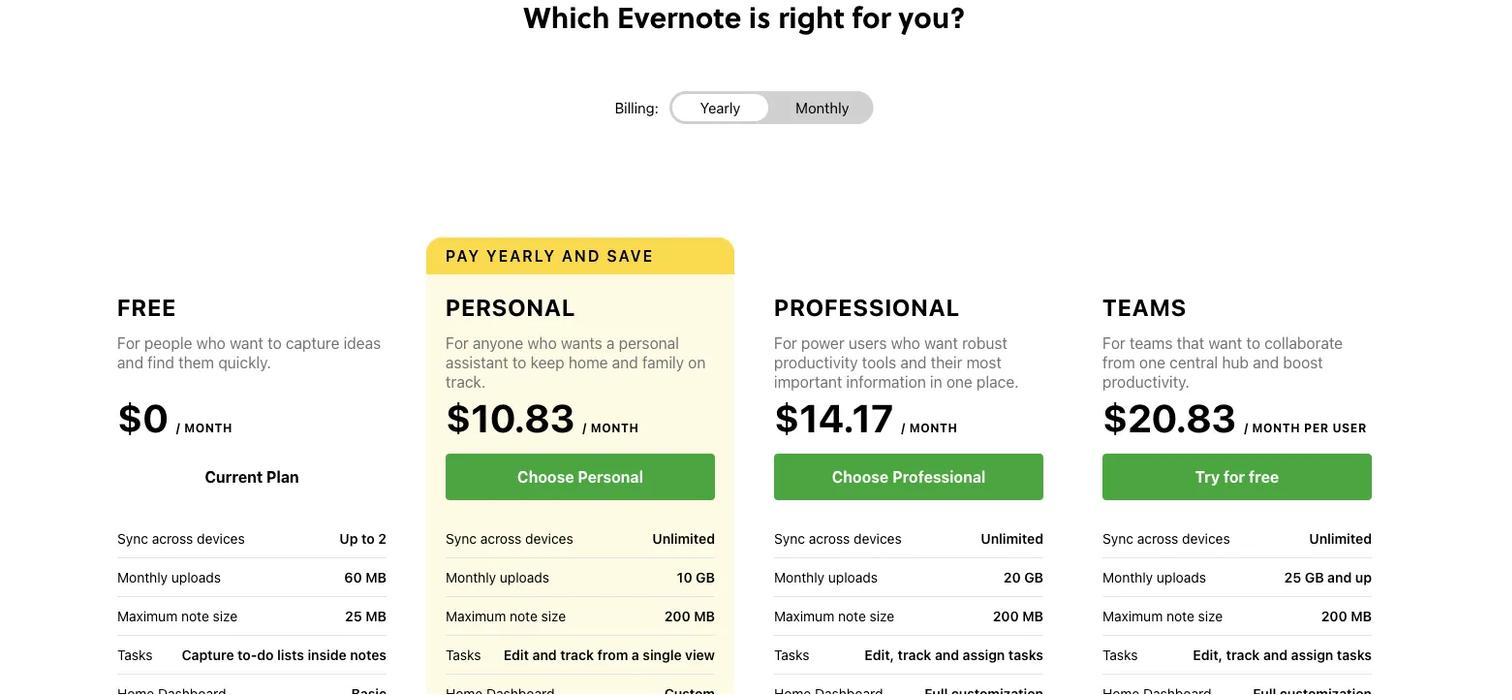 Task type: vqa. For each thing, say whether or not it's contained in the screenshot.
more actions IMAGE
no



Task type: describe. For each thing, give the bounding box(es) containing it.
devices for 20 gb
[[854, 530, 902, 546]]

capture
[[286, 334, 340, 352]]

200 for 10
[[665, 608, 691, 624]]

60
[[344, 569, 362, 585]]

one inside 'for power users who want robust productivity tools and their most important information in one place.'
[[947, 373, 973, 391]]

keep
[[531, 353, 565, 372]]

one inside for teams that want to collaborate from one central hub and boost productivity.
[[1140, 353, 1166, 372]]

assistant
[[446, 353, 509, 372]]

size for 60 mb
[[213, 608, 238, 624]]

yearly
[[701, 99, 741, 116]]

edit
[[504, 647, 529, 663]]

monthly for 20 gb
[[775, 569, 825, 585]]

maximum note size for 20
[[775, 608, 895, 624]]

try for free button
[[1103, 454, 1373, 500]]

devices for 25 gb and up
[[1183, 530, 1231, 546]]

boost
[[1284, 353, 1324, 372]]

maximum note size for 10
[[446, 608, 566, 624]]

$10.83
[[446, 395, 575, 441]]

$20.83 / month per user
[[1103, 395, 1368, 441]]

across for 10
[[481, 530, 522, 546]]

gb for 10
[[696, 569, 715, 585]]

for
[[1224, 468, 1246, 486]]

try for free
[[1196, 468, 1280, 486]]

200 for 25
[[1322, 608, 1348, 624]]

sync for 10 gb
[[446, 530, 477, 546]]

uploads for 25 gb and up
[[1157, 569, 1207, 585]]

choose personal
[[518, 468, 644, 486]]

anyone
[[473, 334, 524, 352]]

central
[[1170, 353, 1219, 372]]

pay yearly and save
[[446, 247, 654, 265]]

who for personal
[[528, 334, 557, 352]]

lists
[[277, 647, 304, 663]]

note for 20 gb
[[839, 608, 866, 624]]

note for 60 mb
[[181, 608, 209, 624]]

to-
[[238, 647, 257, 663]]

pay
[[446, 247, 481, 265]]

note for 25 gb and up
[[1167, 608, 1195, 624]]

family
[[643, 353, 684, 372]]

gb for 25
[[1306, 569, 1325, 585]]

ideas
[[344, 334, 381, 352]]

save
[[607, 247, 654, 265]]

60 mb
[[344, 569, 387, 585]]

25 gb and up
[[1285, 569, 1373, 585]]

professional
[[893, 468, 986, 486]]

/ for $0
[[176, 421, 181, 434]]

tasks for 60
[[117, 647, 153, 663]]

to inside for people who want to capture ideas and find them quickly.
[[268, 334, 282, 352]]

wants
[[561, 334, 603, 352]]

current plan
[[205, 468, 299, 486]]

1 track from the left
[[561, 647, 594, 663]]

current plan button
[[117, 454, 387, 500]]

200 for 20
[[993, 608, 1019, 624]]

current
[[205, 468, 263, 486]]

professional
[[775, 294, 961, 321]]

them
[[178, 353, 214, 372]]

maximum for 10 gb
[[446, 608, 506, 624]]

sync across devices for 20
[[775, 530, 902, 546]]

200 mb for 25 gb and up
[[1322, 608, 1373, 624]]

for anyone who wants a personal assistant to keep home and family on track.
[[446, 334, 706, 391]]

tasks for 25 gb and up
[[1338, 647, 1373, 663]]

want for free
[[230, 334, 264, 352]]

free
[[1249, 468, 1280, 486]]

productivity.
[[1103, 373, 1190, 391]]

monthly uploads for 60 mb
[[117, 569, 221, 585]]

$0 / month
[[117, 395, 233, 441]]

sync for 20 gb
[[775, 530, 805, 546]]

billing:
[[615, 99, 659, 116]]

that
[[1177, 334, 1205, 352]]

10 gb
[[677, 569, 715, 585]]

on
[[688, 353, 706, 372]]

home
[[569, 353, 608, 372]]

assign for 25
[[1292, 647, 1334, 663]]

people
[[144, 334, 192, 352]]

free
[[117, 294, 177, 321]]

to inside for anyone who wants a personal assistant to keep home and family on track.
[[513, 353, 527, 372]]

assign for 20
[[963, 647, 1006, 663]]

0 horizontal spatial from
[[598, 647, 628, 663]]

monthly uploads for 10 gb
[[446, 569, 550, 585]]

to left 2
[[362, 530, 375, 546]]

teams
[[1130, 334, 1173, 352]]

/ for $10.83
[[583, 421, 587, 434]]

try
[[1196, 468, 1221, 486]]

10
[[677, 569, 693, 585]]

capture to-do lists inside notes
[[182, 647, 387, 663]]

a for tasks
[[632, 647, 640, 663]]

view
[[686, 647, 715, 663]]

monthly uploads for 25 gb and up
[[1103, 569, 1207, 585]]

find
[[148, 353, 174, 372]]

monthly for 60 mb
[[117, 569, 168, 585]]

track.
[[446, 373, 486, 391]]

$14.17 / month
[[775, 395, 958, 441]]

edit, track and assign tasks for 25
[[1194, 647, 1373, 663]]

and inside for people who want to capture ideas and find them quickly.
[[117, 353, 144, 372]]

track for 20
[[898, 647, 932, 663]]

and inside for teams that want to collaborate from one central hub and boost productivity.
[[1254, 353, 1280, 372]]

25 mb
[[345, 608, 387, 624]]

devices for 10 gb
[[525, 530, 574, 546]]

size for 20 gb
[[870, 608, 895, 624]]

mb for 25 gb and up
[[1352, 608, 1373, 624]]

across for 25
[[1138, 530, 1179, 546]]

gb for 20
[[1025, 569, 1044, 585]]

capture
[[182, 647, 234, 663]]

collaborate
[[1265, 334, 1344, 352]]

for people who want to capture ideas and find them quickly.
[[117, 334, 381, 372]]

choose professional button
[[775, 454, 1044, 500]]

tasks for 20 gb
[[1009, 647, 1044, 663]]

monthly for 10 gb
[[446, 569, 496, 585]]

monthly for 25 gb and up
[[1103, 569, 1154, 585]]

and inside 'for power users who want robust productivity tools and their most important information in one place.'
[[901, 353, 927, 372]]

200 mb for 10 gb
[[665, 608, 715, 624]]

their
[[931, 353, 963, 372]]

tasks for 20
[[775, 647, 810, 663]]

and inside for anyone who wants a personal assistant to keep home and family on track.
[[612, 353, 639, 372]]

month for $14.17
[[910, 421, 958, 434]]

tasks for 10
[[446, 647, 481, 663]]

20
[[1004, 569, 1021, 585]]

25 for 25 mb
[[345, 608, 362, 624]]

quickly.
[[218, 353, 271, 372]]

user
[[1333, 421, 1368, 434]]



Task type: locate. For each thing, give the bounding box(es) containing it.
1 sync from the left
[[117, 530, 148, 546]]

who up tools
[[891, 334, 921, 352]]

note for 10 gb
[[510, 608, 538, 624]]

1 devices from the left
[[197, 530, 245, 546]]

for inside for teams that want to collaborate from one central hub and boost productivity.
[[1103, 334, 1126, 352]]

sync across devices down try
[[1103, 530, 1231, 546]]

3 size from the left
[[870, 608, 895, 624]]

maximum note size for 25
[[1103, 608, 1224, 624]]

200 down 10
[[665, 608, 691, 624]]

month left per
[[1253, 421, 1301, 434]]

maximum for 20 gb
[[775, 608, 835, 624]]

0 vertical spatial a
[[607, 334, 615, 352]]

most
[[967, 353, 1002, 372]]

/ inside the $20.83 / month per user
[[1245, 421, 1249, 434]]

sync for 25 gb and up
[[1103, 530, 1134, 546]]

2 maximum note size from the left
[[446, 608, 566, 624]]

edit and track from a single view
[[504, 647, 715, 663]]

from up the productivity.
[[1103, 353, 1136, 372]]

a for personal
[[607, 334, 615, 352]]

notes
[[350, 647, 387, 663]]

personal
[[578, 468, 644, 486]]

choose for choose personal
[[518, 468, 574, 486]]

1 horizontal spatial want
[[925, 334, 959, 352]]

assign down 25 gb and up
[[1292, 647, 1334, 663]]

1 sync across devices from the left
[[117, 530, 245, 546]]

3 for from the left
[[775, 334, 798, 352]]

0 horizontal spatial choose
[[518, 468, 574, 486]]

1 maximum from the left
[[117, 608, 178, 624]]

sync across devices for 25
[[1103, 530, 1231, 546]]

2 choose from the left
[[832, 468, 889, 486]]

2 gb from the left
[[1025, 569, 1044, 585]]

for up assistant
[[446, 334, 469, 352]]

0 horizontal spatial tasks
[[1009, 647, 1044, 663]]

2
[[378, 530, 387, 546]]

1 vertical spatial from
[[598, 647, 628, 663]]

a left single on the bottom of page
[[632, 647, 640, 663]]

3 uploads from the left
[[829, 569, 878, 585]]

month up 'current'
[[184, 421, 233, 434]]

200 mb down the 20 gb
[[993, 608, 1044, 624]]

gb right 10
[[696, 569, 715, 585]]

size
[[213, 608, 238, 624], [542, 608, 566, 624], [870, 608, 895, 624], [1199, 608, 1224, 624]]

1 horizontal spatial 200 mb
[[993, 608, 1044, 624]]

mb for 10 gb
[[694, 608, 715, 624]]

sync across devices
[[117, 530, 245, 546], [446, 530, 574, 546], [775, 530, 902, 546], [1103, 530, 1231, 546]]

25
[[1285, 569, 1302, 585], [345, 608, 362, 624]]

track for 25
[[1227, 647, 1261, 663]]

2 unlimited from the left
[[981, 530, 1044, 546]]

/ up choose personal button
[[583, 421, 587, 434]]

who up them
[[196, 334, 226, 352]]

1 across from the left
[[152, 530, 193, 546]]

single
[[643, 647, 682, 663]]

1 month from the left
[[184, 421, 233, 434]]

note
[[181, 608, 209, 624], [510, 608, 538, 624], [839, 608, 866, 624], [1167, 608, 1195, 624]]

unlimited up 10
[[653, 530, 715, 546]]

3 monthly uploads from the left
[[775, 569, 878, 585]]

tools
[[862, 353, 897, 372]]

personal
[[619, 334, 680, 352]]

0 vertical spatial one
[[1140, 353, 1166, 372]]

month for $10.83
[[591, 421, 639, 434]]

4 devices from the left
[[1183, 530, 1231, 546]]

hub
[[1223, 353, 1250, 372]]

200 mb down 10
[[665, 608, 715, 624]]

200
[[665, 608, 691, 624], [993, 608, 1019, 624], [1322, 608, 1348, 624]]

3 devices from the left
[[854, 530, 902, 546]]

a right wants
[[607, 334, 615, 352]]

1 horizontal spatial tasks
[[1338, 647, 1373, 663]]

1 horizontal spatial track
[[898, 647, 932, 663]]

1 horizontal spatial edit,
[[1194, 647, 1223, 663]]

gb
[[696, 569, 715, 585], [1025, 569, 1044, 585], [1306, 569, 1325, 585]]

4 month from the left
[[1253, 421, 1301, 434]]

2 horizontal spatial gb
[[1306, 569, 1325, 585]]

from inside for teams that want to collaborate from one central hub and boost productivity.
[[1103, 353, 1136, 372]]

$0
[[117, 395, 169, 441]]

$20.83
[[1103, 395, 1237, 441]]

to inside for teams that want to collaborate from one central hub and boost productivity.
[[1247, 334, 1261, 352]]

mb down up
[[1352, 608, 1373, 624]]

0 horizontal spatial 200 mb
[[665, 608, 715, 624]]

2 devices from the left
[[525, 530, 574, 546]]

sync across devices for 60
[[117, 530, 245, 546]]

for for free
[[117, 334, 140, 352]]

gb right 20
[[1025, 569, 1044, 585]]

2 monthly uploads from the left
[[446, 569, 550, 585]]

1 for from the left
[[117, 334, 140, 352]]

/ for $20.83
[[1245, 421, 1249, 434]]

2 maximum from the left
[[446, 608, 506, 624]]

for for professional
[[775, 334, 798, 352]]

up to 2
[[340, 530, 387, 546]]

2 horizontal spatial 200 mb
[[1322, 608, 1373, 624]]

2 horizontal spatial who
[[891, 334, 921, 352]]

personal
[[446, 294, 576, 321]]

want inside for teams that want to collaborate from one central hub and boost productivity.
[[1209, 334, 1243, 352]]

size for 10 gb
[[542, 608, 566, 624]]

sync
[[117, 530, 148, 546], [446, 530, 477, 546], [775, 530, 805, 546], [1103, 530, 1134, 546]]

2 horizontal spatial want
[[1209, 334, 1243, 352]]

mb for 20 gb
[[1023, 608, 1044, 624]]

tasks down up
[[1338, 647, 1373, 663]]

0 horizontal spatial a
[[607, 334, 615, 352]]

sync for 60 mb
[[117, 530, 148, 546]]

2 edit, from the left
[[1194, 647, 1223, 663]]

2 assign from the left
[[1292, 647, 1334, 663]]

month inside $10.83 / month
[[591, 421, 639, 434]]

maximum for 60 mb
[[117, 608, 178, 624]]

0 horizontal spatial want
[[230, 334, 264, 352]]

4 monthly uploads from the left
[[1103, 569, 1207, 585]]

month inside $0 / month
[[184, 421, 233, 434]]

1 who from the left
[[196, 334, 226, 352]]

mb for 60 mb
[[366, 608, 387, 624]]

for for personal
[[446, 334, 469, 352]]

who inside for people who want to capture ideas and find them quickly.
[[196, 334, 226, 352]]

/ down information
[[902, 421, 906, 434]]

0 horizontal spatial unlimited
[[653, 530, 715, 546]]

1 note from the left
[[181, 608, 209, 624]]

3 tasks from the left
[[775, 647, 810, 663]]

200 mb for 20 gb
[[993, 608, 1044, 624]]

200 down 20
[[993, 608, 1019, 624]]

1 horizontal spatial assign
[[1292, 647, 1334, 663]]

edit, for 25 gb and up
[[1194, 647, 1223, 663]]

unlimited up 25 gb and up
[[1310, 530, 1373, 546]]

/ inside $0 / month
[[176, 421, 181, 434]]

2 horizontal spatial unlimited
[[1310, 530, 1373, 546]]

yearly
[[487, 247, 556, 265]]

month
[[184, 421, 233, 434], [591, 421, 639, 434], [910, 421, 958, 434], [1253, 421, 1301, 434]]

month for $20.83
[[1253, 421, 1301, 434]]

2 across from the left
[[481, 530, 522, 546]]

1 horizontal spatial one
[[1140, 353, 1166, 372]]

maximum note size for 60
[[117, 608, 238, 624]]

sync across devices down choose personal
[[446, 530, 574, 546]]

1 choose from the left
[[518, 468, 574, 486]]

2 200 from the left
[[993, 608, 1019, 624]]

3 sync from the left
[[775, 530, 805, 546]]

25 left up
[[1285, 569, 1302, 585]]

0 horizontal spatial edit, track and assign tasks
[[865, 647, 1044, 663]]

1 horizontal spatial 25
[[1285, 569, 1302, 585]]

1 200 from the left
[[665, 608, 691, 624]]

2 who from the left
[[528, 334, 557, 352]]

gb left up
[[1306, 569, 1325, 585]]

across for 20
[[809, 530, 850, 546]]

edit, for 20 gb
[[865, 647, 895, 663]]

productivity
[[775, 353, 858, 372]]

2 want from the left
[[925, 334, 959, 352]]

2 / from the left
[[583, 421, 587, 434]]

/ up try for free
[[1245, 421, 1249, 434]]

month for $0
[[184, 421, 233, 434]]

unlimited up 20
[[981, 530, 1044, 546]]

4 sync across devices from the left
[[1103, 530, 1231, 546]]

maximum
[[117, 608, 178, 624], [446, 608, 506, 624], [775, 608, 835, 624], [1103, 608, 1163, 624]]

0 horizontal spatial track
[[561, 647, 594, 663]]

who inside 'for power users who want robust productivity tools and their most important information in one place.'
[[891, 334, 921, 352]]

month up personal
[[591, 421, 639, 434]]

3 gb from the left
[[1306, 569, 1325, 585]]

place.
[[977, 373, 1019, 391]]

a inside for anyone who wants a personal assistant to keep home and family on track.
[[607, 334, 615, 352]]

4 across from the left
[[1138, 530, 1179, 546]]

1 200 mb from the left
[[665, 608, 715, 624]]

up
[[340, 530, 358, 546]]

4 maximum note size from the left
[[1103, 608, 1224, 624]]

1 monthly uploads from the left
[[117, 569, 221, 585]]

in
[[931, 373, 943, 391]]

month inside the $20.83 / month per user
[[1253, 421, 1301, 434]]

who
[[196, 334, 226, 352], [528, 334, 557, 352], [891, 334, 921, 352]]

devices down choose professional
[[854, 530, 902, 546]]

across for 60
[[152, 530, 193, 546]]

1 size from the left
[[213, 608, 238, 624]]

4 maximum from the left
[[1103, 608, 1163, 624]]

200 mb down up
[[1322, 608, 1373, 624]]

4 for from the left
[[1103, 334, 1126, 352]]

for teams that want to collaborate from one central hub and boost productivity.
[[1103, 334, 1344, 391]]

monthly uploads
[[117, 569, 221, 585], [446, 569, 550, 585], [775, 569, 878, 585], [1103, 569, 1207, 585]]

2 track from the left
[[898, 647, 932, 663]]

1 edit, track and assign tasks from the left
[[865, 647, 1044, 663]]

1 vertical spatial 25
[[345, 608, 362, 624]]

for up 'productivity'
[[775, 334, 798, 352]]

for for teams
[[1103, 334, 1126, 352]]

across
[[152, 530, 193, 546], [481, 530, 522, 546], [809, 530, 850, 546], [1138, 530, 1179, 546]]

who up "keep"
[[528, 334, 557, 352]]

/ inside $10.83 / month
[[583, 421, 587, 434]]

per
[[1305, 421, 1330, 434]]

2 month from the left
[[591, 421, 639, 434]]

uploads for 60 mb
[[171, 569, 221, 585]]

/ for $14.17
[[902, 421, 906, 434]]

4 / from the left
[[1245, 421, 1249, 434]]

1 maximum note size from the left
[[117, 608, 238, 624]]

25 down 60
[[345, 608, 362, 624]]

1 assign from the left
[[963, 647, 1006, 663]]

unlimited for 20 gb
[[981, 530, 1044, 546]]

to left "keep"
[[513, 353, 527, 372]]

want inside 'for power users who want robust productivity tools and their most important information in one place.'
[[925, 334, 959, 352]]

want inside for people who want to capture ideas and find them quickly.
[[230, 334, 264, 352]]

important
[[775, 373, 843, 391]]

3 unlimited from the left
[[1310, 530, 1373, 546]]

uploads
[[171, 569, 221, 585], [500, 569, 550, 585], [829, 569, 878, 585], [1157, 569, 1207, 585]]

3 want from the left
[[1209, 334, 1243, 352]]

want up quickly.
[[230, 334, 264, 352]]

monthly uploads for 20 gb
[[775, 569, 878, 585]]

4 uploads from the left
[[1157, 569, 1207, 585]]

2 horizontal spatial 200
[[1322, 608, 1348, 624]]

up
[[1356, 569, 1373, 585]]

2 sync from the left
[[446, 530, 477, 546]]

unlimited for 10 gb
[[653, 530, 715, 546]]

2 for from the left
[[446, 334, 469, 352]]

tasks for 25
[[1103, 647, 1138, 663]]

1 tasks from the left
[[1009, 647, 1044, 663]]

to up hub
[[1247, 334, 1261, 352]]

for inside 'for power users who want robust productivity tools and their most important information in one place.'
[[775, 334, 798, 352]]

maximum note size
[[117, 608, 238, 624], [446, 608, 566, 624], [775, 608, 895, 624], [1103, 608, 1224, 624]]

3 200 from the left
[[1322, 608, 1348, 624]]

2 size from the left
[[542, 608, 566, 624]]

uploads for 10 gb
[[500, 569, 550, 585]]

3 track from the left
[[1227, 647, 1261, 663]]

who for free
[[196, 334, 226, 352]]

devices down 'current'
[[197, 530, 245, 546]]

0 horizontal spatial assign
[[963, 647, 1006, 663]]

and
[[562, 247, 601, 265]]

robust
[[963, 334, 1008, 352]]

1 horizontal spatial 200
[[993, 608, 1019, 624]]

teams
[[1103, 294, 1187, 321]]

plan
[[267, 468, 299, 486]]

choose personal button
[[446, 454, 715, 500]]

for left the teams
[[1103, 334, 1126, 352]]

2 horizontal spatial track
[[1227, 647, 1261, 663]]

do
[[257, 647, 274, 663]]

information
[[847, 373, 927, 391]]

for left the people
[[117, 334, 140, 352]]

3 200 mb from the left
[[1322, 608, 1373, 624]]

$10.83 / month
[[446, 395, 639, 441]]

/
[[176, 421, 181, 434], [583, 421, 587, 434], [902, 421, 906, 434], [1245, 421, 1249, 434]]

1 horizontal spatial unlimited
[[981, 530, 1044, 546]]

for power users who want robust productivity tools and their most important information in one place.
[[775, 334, 1019, 391]]

1 vertical spatial one
[[947, 373, 973, 391]]

month inside $14.17 / month
[[910, 421, 958, 434]]

mb down the 20 gb
[[1023, 608, 1044, 624]]

mb up notes
[[366, 608, 387, 624]]

2 tasks from the left
[[1338, 647, 1373, 663]]

3 month from the left
[[910, 421, 958, 434]]

devices down choose personal
[[525, 530, 574, 546]]

1 horizontal spatial choose
[[832, 468, 889, 486]]

$14.17
[[775, 395, 894, 441]]

0 horizontal spatial 25
[[345, 608, 362, 624]]

1 want from the left
[[230, 334, 264, 352]]

2 tasks from the left
[[446, 647, 481, 663]]

assign down 20
[[963, 647, 1006, 663]]

month down in
[[910, 421, 958, 434]]

choose
[[518, 468, 574, 486], [832, 468, 889, 486]]

choose professional
[[832, 468, 986, 486]]

4 tasks from the left
[[1103, 647, 1138, 663]]

3 who from the left
[[891, 334, 921, 352]]

sync across devices for 10
[[446, 530, 574, 546]]

25 for 25 gb and up
[[1285, 569, 1302, 585]]

0 vertical spatial from
[[1103, 353, 1136, 372]]

4 note from the left
[[1167, 608, 1195, 624]]

size for 25 gb and up
[[1199, 608, 1224, 624]]

who inside for anyone who wants a personal assistant to keep home and family on track.
[[528, 334, 557, 352]]

a
[[607, 334, 615, 352], [632, 647, 640, 663]]

unlimited for 25 gb and up
[[1310, 530, 1373, 546]]

2 uploads from the left
[[500, 569, 550, 585]]

one down the teams
[[1140, 353, 1166, 372]]

1 / from the left
[[176, 421, 181, 434]]

0 horizontal spatial gb
[[696, 569, 715, 585]]

3 maximum note size from the left
[[775, 608, 895, 624]]

1 gb from the left
[[696, 569, 715, 585]]

1 horizontal spatial who
[[528, 334, 557, 352]]

edit, track and assign tasks for 20
[[865, 647, 1044, 663]]

3 / from the left
[[902, 421, 906, 434]]

1 uploads from the left
[[171, 569, 221, 585]]

1 tasks from the left
[[117, 647, 153, 663]]

1 horizontal spatial from
[[1103, 353, 1136, 372]]

choose for choose professional
[[832, 468, 889, 486]]

track
[[561, 647, 594, 663], [898, 647, 932, 663], [1227, 647, 1261, 663]]

edit, track and assign tasks
[[865, 647, 1044, 663], [1194, 647, 1373, 663]]

to up quickly.
[[268, 334, 282, 352]]

want up their
[[925, 334, 959, 352]]

2 200 mb from the left
[[993, 608, 1044, 624]]

/ inside $14.17 / month
[[902, 421, 906, 434]]

want for teams
[[1209, 334, 1243, 352]]

200 down 25 gb and up
[[1322, 608, 1348, 624]]

3 across from the left
[[809, 530, 850, 546]]

want
[[230, 334, 264, 352], [925, 334, 959, 352], [1209, 334, 1243, 352]]

tasks down the 20 gb
[[1009, 647, 1044, 663]]

mb right 60
[[366, 569, 387, 585]]

1 horizontal spatial a
[[632, 647, 640, 663]]

1 vertical spatial a
[[632, 647, 640, 663]]

sync across devices down 'current'
[[117, 530, 245, 546]]

devices for 60 mb
[[197, 530, 245, 546]]

one right in
[[947, 373, 973, 391]]

1 unlimited from the left
[[653, 530, 715, 546]]

3 sync across devices from the left
[[775, 530, 902, 546]]

20 gb
[[1004, 569, 1044, 585]]

0 vertical spatial 25
[[1285, 569, 1302, 585]]

power
[[802, 334, 845, 352]]

1 horizontal spatial edit, track and assign tasks
[[1194, 647, 1373, 663]]

want up hub
[[1209, 334, 1243, 352]]

2 sync across devices from the left
[[446, 530, 574, 546]]

/ right $0
[[176, 421, 181, 434]]

devices down try
[[1183, 530, 1231, 546]]

3 maximum from the left
[[775, 608, 835, 624]]

from left single on the bottom of page
[[598, 647, 628, 663]]

3 note from the left
[[839, 608, 866, 624]]

2 edit, track and assign tasks from the left
[[1194, 647, 1373, 663]]

inside
[[308, 647, 347, 663]]

1 horizontal spatial gb
[[1025, 569, 1044, 585]]

choose down $10.83 / month
[[518, 468, 574, 486]]

for inside for anyone who wants a personal assistant to keep home and family on track.
[[446, 334, 469, 352]]

2 note from the left
[[510, 608, 538, 624]]

4 size from the left
[[1199, 608, 1224, 624]]

0 horizontal spatial who
[[196, 334, 226, 352]]

0 horizontal spatial edit,
[[865, 647, 895, 663]]

uploads for 20 gb
[[829, 569, 878, 585]]

users
[[849, 334, 887, 352]]

1 edit, from the left
[[865, 647, 895, 663]]

0 horizontal spatial 200
[[665, 608, 691, 624]]

sync across devices down choose professional
[[775, 530, 902, 546]]

4 sync from the left
[[1103, 530, 1134, 546]]

mb up view
[[694, 608, 715, 624]]

0 horizontal spatial one
[[947, 373, 973, 391]]

for inside for people who want to capture ideas and find them quickly.
[[117, 334, 140, 352]]

200 mb
[[665, 608, 715, 624], [993, 608, 1044, 624], [1322, 608, 1373, 624]]

maximum for 25 gb and up
[[1103, 608, 1163, 624]]

choose down $14.17 / month
[[832, 468, 889, 486]]



